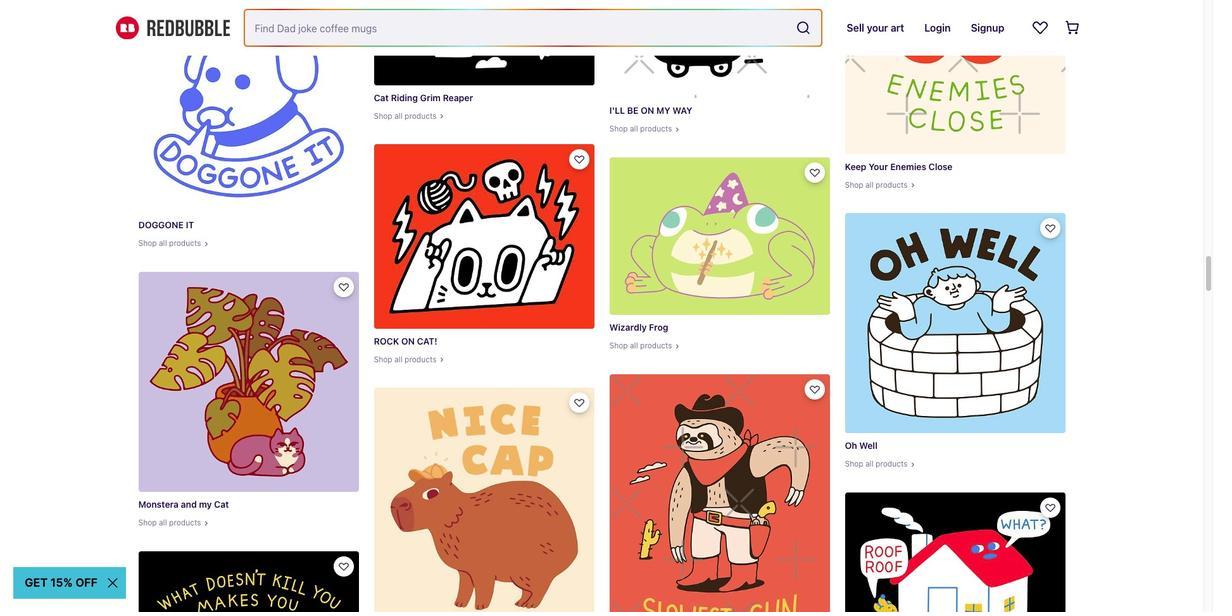 Task type: vqa. For each thing, say whether or not it's contained in the screenshot.
Starry
no



Task type: describe. For each thing, give the bounding box(es) containing it.
and
[[181, 500, 197, 510]]

rock
[[374, 336, 399, 347]]

reaper
[[443, 92, 473, 103]]

rock on cat!
[[374, 336, 437, 347]]

0 horizontal spatial on
[[401, 336, 415, 347]]

all for rock
[[394, 355, 402, 365]]

shop for monstera
[[138, 519, 157, 528]]

keep your enemies close
[[845, 161, 953, 172]]

shop all products for on
[[374, 355, 437, 365]]

be
[[627, 105, 638, 116]]

well
[[859, 441, 877, 451]]

shop all products for well
[[845, 460, 908, 469]]

monstera
[[138, 500, 179, 510]]

cat!
[[417, 336, 437, 347]]

monstera and my cat
[[138, 500, 229, 510]]

frog
[[649, 322, 668, 333]]

products for well
[[876, 460, 908, 469]]

all for cat
[[394, 111, 402, 121]]

all for doggone
[[159, 239, 167, 248]]

all for wizardly
[[630, 341, 638, 351]]

grim
[[420, 92, 441, 103]]

products for be
[[640, 124, 672, 134]]

shop for oh
[[845, 460, 863, 469]]

way
[[673, 105, 692, 116]]

products for frog
[[640, 341, 672, 351]]

redbubble logo image
[[116, 16, 230, 39]]

shop for rock
[[374, 355, 392, 365]]

shop for cat
[[374, 111, 392, 121]]

products for riding
[[405, 111, 437, 121]]

Search term search field
[[245, 10, 791, 46]]

wizardly frog
[[609, 322, 668, 333]]

my
[[656, 105, 670, 116]]

shop for keep
[[845, 180, 863, 190]]

shop all products for your
[[845, 180, 908, 190]]

all for oh
[[865, 460, 874, 469]]

i'll
[[609, 105, 625, 116]]

1 horizontal spatial on
[[641, 105, 654, 116]]

all for i'll
[[630, 124, 638, 134]]

wizardly
[[609, 322, 647, 333]]



Task type: locate. For each thing, give the bounding box(es) containing it.
shop all products down monstera
[[138, 519, 201, 528]]

enemies
[[890, 161, 926, 172]]

products for your
[[876, 180, 908, 190]]

shop
[[374, 111, 392, 121], [609, 124, 628, 134], [845, 180, 863, 190], [138, 239, 157, 248], [609, 341, 628, 351], [374, 355, 392, 365], [845, 460, 863, 469], [138, 519, 157, 528]]

oh
[[845, 441, 857, 451]]

products for and
[[169, 519, 201, 528]]

shop down monstera
[[138, 519, 157, 528]]

products
[[405, 111, 437, 121], [640, 124, 672, 134], [876, 180, 908, 190], [169, 239, 201, 248], [640, 341, 672, 351], [405, 355, 437, 365], [876, 460, 908, 469], [169, 519, 201, 528]]

products for on
[[405, 355, 437, 365]]

products down the frog
[[640, 341, 672, 351]]

on
[[641, 105, 654, 116], [401, 336, 415, 347]]

on left cat!
[[401, 336, 415, 347]]

shop all products down wizardly frog
[[609, 341, 672, 351]]

shop all products down well
[[845, 460, 908, 469]]

shop for wizardly
[[609, 341, 628, 351]]

riding
[[391, 92, 418, 103]]

shop all products for and
[[138, 519, 201, 528]]

None field
[[245, 10, 821, 46]]

keep
[[845, 161, 866, 172]]

all down well
[[865, 460, 874, 469]]

cat left the riding
[[374, 92, 389, 103]]

shop for doggone
[[138, 239, 157, 248]]

doggone
[[138, 220, 184, 231]]

shop all products for it
[[138, 239, 201, 248]]

products down i'll be on my way
[[640, 124, 672, 134]]

shop all products down the "your"
[[845, 180, 908, 190]]

1 vertical spatial on
[[401, 336, 415, 347]]

0 vertical spatial cat
[[374, 92, 389, 103]]

all for monstera
[[159, 519, 167, 528]]

all down rock on cat!
[[394, 355, 402, 365]]

products down it
[[169, 239, 201, 248]]

0 horizontal spatial cat
[[214, 500, 229, 510]]

shop all products down "doggone it"
[[138, 239, 201, 248]]

cat right 'my'
[[214, 500, 229, 510]]

shop down i'll
[[609, 124, 628, 134]]

doggone it
[[138, 220, 194, 231]]

1 horizontal spatial cat
[[374, 92, 389, 103]]

on right be
[[641, 105, 654, 116]]

shop down the riding
[[374, 111, 392, 121]]

shop down rock
[[374, 355, 392, 365]]

shop down doggone
[[138, 239, 157, 248]]

shop down oh
[[845, 460, 863, 469]]

products for it
[[169, 239, 201, 248]]

all
[[394, 111, 402, 121], [630, 124, 638, 134], [865, 180, 874, 190], [159, 239, 167, 248], [630, 341, 638, 351], [394, 355, 402, 365], [865, 460, 874, 469], [159, 519, 167, 528]]

shop all products for frog
[[609, 341, 672, 351]]

products down cat!
[[405, 355, 437, 365]]

all down be
[[630, 124, 638, 134]]

0 vertical spatial on
[[641, 105, 654, 116]]

all down wizardly frog
[[630, 341, 638, 351]]

your
[[869, 161, 888, 172]]

it
[[186, 220, 194, 231]]

all down monstera
[[159, 519, 167, 528]]

shop all products
[[374, 111, 437, 121], [609, 124, 672, 134], [845, 180, 908, 190], [138, 239, 201, 248], [609, 341, 672, 351], [374, 355, 437, 365], [845, 460, 908, 469], [138, 519, 201, 528]]

shop down wizardly
[[609, 341, 628, 351]]

shop all products down rock on cat!
[[374, 355, 437, 365]]

shop all products down be
[[609, 124, 672, 134]]

shop all products down the riding
[[374, 111, 437, 121]]

products down well
[[876, 460, 908, 469]]

shop down keep
[[845, 180, 863, 190]]

all down doggone
[[159, 239, 167, 248]]

products down monstera and my cat
[[169, 519, 201, 528]]

close
[[929, 161, 953, 172]]

shop for i'll
[[609, 124, 628, 134]]

all down the riding
[[394, 111, 402, 121]]

cat
[[374, 92, 389, 103], [214, 500, 229, 510]]

i'll be on my way
[[609, 105, 692, 116]]

shop all products for riding
[[374, 111, 437, 121]]

all down the "your"
[[865, 180, 874, 190]]

products down cat riding grim reaper
[[405, 111, 437, 121]]

all for keep
[[865, 180, 874, 190]]

products down the keep your enemies close at the top right
[[876, 180, 908, 190]]

oh well
[[845, 441, 877, 451]]

shop all products for be
[[609, 124, 672, 134]]

cat riding grim reaper
[[374, 92, 473, 103]]

my
[[199, 500, 212, 510]]

1 vertical spatial cat
[[214, 500, 229, 510]]



